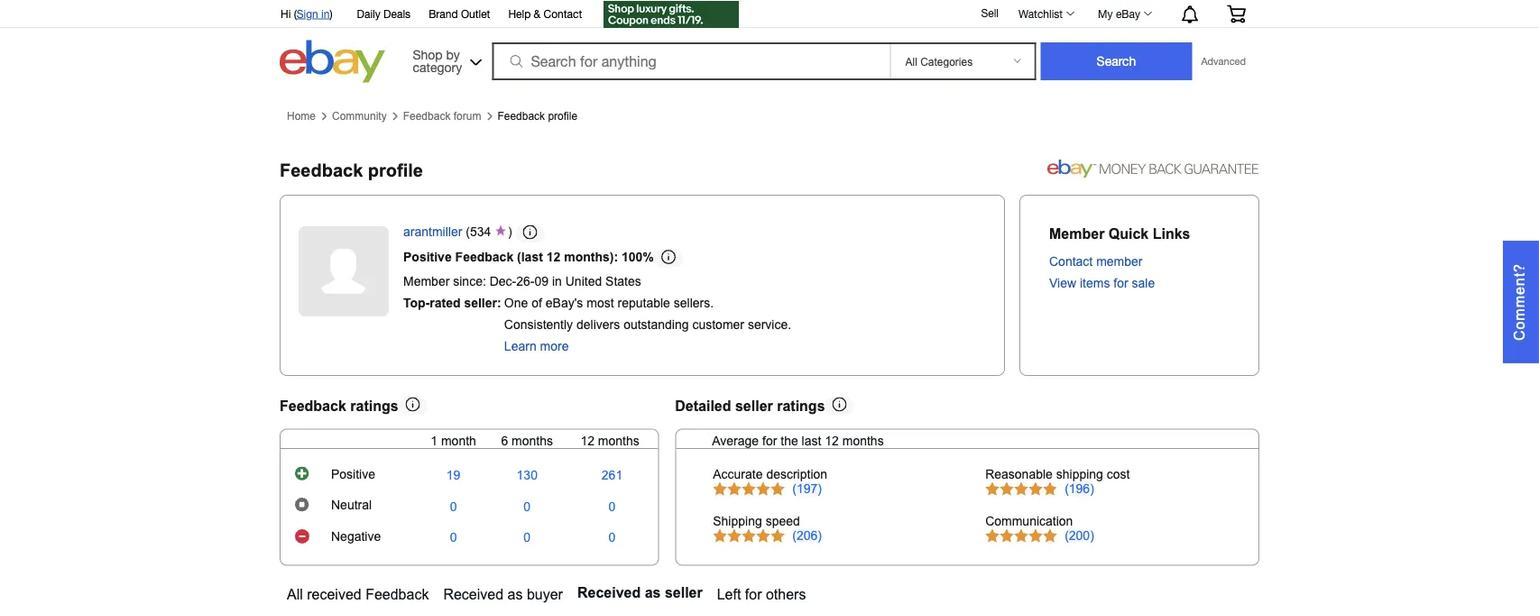 Task type: locate. For each thing, give the bounding box(es) containing it.
all received feedback
[[287, 587, 429, 603]]

1 vertical spatial for
[[762, 434, 777, 448]]

quick
[[1109, 226, 1149, 242]]

received as seller button
[[572, 580, 708, 605]]

shipping
[[1056, 468, 1103, 482]]

1 horizontal spatial for
[[762, 434, 777, 448]]

0 horizontal spatial (
[[294, 7, 297, 20]]

2 horizontal spatial 12
[[825, 434, 839, 448]]

buyer
[[527, 587, 563, 603]]

0 vertical spatial feedback profile
[[498, 110, 578, 122]]

shop by category
[[413, 47, 462, 74]]

ebay
[[1116, 7, 1140, 20]]

received for received as buyer
[[443, 587, 504, 603]]

all received feedback button
[[282, 580, 434, 605]]

26-
[[516, 275, 535, 289]]

(206) button
[[792, 529, 822, 543]]

daily
[[357, 7, 381, 20]]

member up the contact member 'link'
[[1049, 226, 1105, 242]]

1 horizontal spatial as
[[645, 585, 661, 601]]

member
[[1096, 255, 1143, 269]]

arantmiller link
[[403, 225, 462, 243]]

(
[[294, 7, 297, 20], [466, 225, 470, 239]]

1 horizontal spatial positive
[[403, 250, 452, 264]]

user profile for arantmiller image
[[299, 227, 389, 317]]

received right buyer at left bottom
[[577, 585, 641, 601]]

left for others
[[717, 587, 806, 603]]

200 ratings received on communication. click to check average rating. element
[[1065, 529, 1094, 543]]

months right 6
[[512, 434, 553, 448]]

0 vertical spatial member
[[1049, 226, 1105, 242]]

(197) button
[[792, 482, 822, 497]]

since:
[[453, 275, 486, 289]]

all
[[287, 587, 303, 603]]

left for others button
[[712, 580, 811, 605]]

member inside member since: dec-26-09 in united states top-rated seller: one of ebay's most reputable sellers. consistently delivers outstanding customer service. learn more
[[403, 275, 450, 289]]

534
[[470, 225, 491, 239]]

as
[[645, 585, 661, 601], [508, 587, 523, 603]]

2 horizontal spatial months
[[842, 434, 884, 448]]

received left buyer at left bottom
[[443, 587, 504, 603]]

0 button
[[450, 500, 457, 514], [524, 500, 531, 514], [609, 500, 616, 514], [450, 531, 457, 545], [524, 531, 531, 545], [609, 531, 616, 545]]

197 ratings received on accurate description. click to check average rating. element
[[792, 482, 822, 496]]

1 horizontal spatial (
[[466, 225, 470, 239]]

as left buyer at left bottom
[[508, 587, 523, 603]]

0 horizontal spatial received
[[443, 587, 504, 603]]

1 vertical spatial )
[[508, 225, 516, 239]]

months right last at the bottom right of page
[[842, 434, 884, 448]]

last
[[802, 434, 821, 448]]

positive for positive
[[331, 468, 375, 482]]

) right sign
[[330, 7, 333, 20]]

learn more link
[[504, 340, 569, 354]]

09
[[535, 275, 549, 289]]

in inside member since: dec-26-09 in united states top-rated seller: one of ebay's most reputable sellers. consistently delivers outstanding customer service. learn more
[[552, 275, 562, 289]]

community link
[[332, 110, 387, 123]]

sell
[[981, 6, 999, 19]]

1 horizontal spatial seller
[[735, 398, 773, 414]]

member up top-
[[403, 275, 450, 289]]

watchlist
[[1019, 7, 1063, 20]]

1 horizontal spatial feedback profile
[[498, 110, 578, 122]]

feedback ratings
[[280, 398, 398, 414]]

0 vertical spatial )
[[330, 7, 333, 20]]

1 horizontal spatial profile
[[548, 110, 578, 122]]

feedback forum link
[[403, 110, 481, 123]]

( right 'hi'
[[294, 7, 297, 20]]

(197)
[[792, 482, 822, 496]]

contact right & at the top of the page
[[544, 7, 582, 20]]

none submit inside shop by category banner
[[1041, 42, 1192, 80]]

daily deals
[[357, 7, 411, 20]]

0 horizontal spatial )
[[330, 7, 333, 20]]

member for member since: dec-26-09 in united states top-rated seller: one of ebay's most reputable sellers. consistently delivers outstanding customer service. learn more
[[403, 275, 450, 289]]

1 horizontal spatial received
[[577, 585, 641, 601]]

0
[[450, 500, 457, 514], [524, 500, 531, 514], [609, 500, 616, 514], [450, 531, 457, 545], [524, 531, 531, 545], [609, 531, 616, 545]]

1 horizontal spatial )
[[508, 225, 516, 239]]

12 right last at the bottom right of page
[[825, 434, 839, 448]]

( for 534
[[466, 225, 470, 239]]

6 months
[[501, 434, 553, 448]]

your shopping cart image
[[1226, 5, 1247, 23]]

in right sign
[[321, 7, 330, 20]]

130 button
[[517, 469, 538, 483]]

1 vertical spatial in
[[552, 275, 562, 289]]

1 vertical spatial feedback profile
[[280, 160, 423, 180]]

0 horizontal spatial for
[[745, 587, 762, 603]]

positive up neutral
[[331, 468, 375, 482]]

for down member
[[1114, 277, 1128, 291]]

2 ratings from the left
[[777, 398, 825, 414]]

0 vertical spatial in
[[321, 7, 330, 20]]

description
[[766, 468, 827, 482]]

1 horizontal spatial 12
[[581, 434, 595, 448]]

1 vertical spatial seller
[[665, 585, 703, 601]]

help & contact link
[[508, 5, 582, 24]]

2 horizontal spatial for
[[1114, 277, 1128, 291]]

) inside feedback profile main content
[[508, 225, 516, 239]]

Search for anything text field
[[495, 44, 886, 78]]

more
[[540, 340, 569, 354]]

(206)
[[792, 529, 822, 543]]

contact up view
[[1049, 255, 1093, 269]]

for
[[1114, 277, 1128, 291], [762, 434, 777, 448], [745, 587, 762, 603]]

0 horizontal spatial seller
[[665, 585, 703, 601]]

positive
[[403, 250, 452, 264], [331, 468, 375, 482]]

19
[[446, 469, 460, 483]]

comment?
[[1512, 263, 1528, 341]]

12 right 6 months
[[581, 434, 595, 448]]

100%
[[622, 250, 654, 264]]

None submit
[[1041, 42, 1192, 80]]

feedback profile for feedback profile page for arantmiller element
[[280, 160, 423, 180]]

neutral
[[331, 499, 372, 513]]

196 ratings received on reasonable shipping cost. click to check average rating. element
[[1065, 482, 1094, 496]]

deals
[[384, 7, 411, 20]]

profile inside the feedback profile link
[[548, 110, 578, 122]]

1 horizontal spatial in
[[552, 275, 562, 289]]

received inside received as seller "button"
[[577, 585, 641, 601]]

0 horizontal spatial in
[[321, 7, 330, 20]]

2 vertical spatial for
[[745, 587, 762, 603]]

0 horizontal spatial ratings
[[350, 398, 398, 414]]

others
[[766, 587, 806, 603]]

0 vertical spatial (
[[294, 7, 297, 20]]

feedback profile right forum
[[498, 110, 578, 122]]

feedback inside button
[[366, 587, 429, 603]]

feedback
[[403, 110, 451, 122], [498, 110, 545, 122], [280, 160, 363, 180], [455, 250, 514, 264], [280, 398, 346, 414], [366, 587, 429, 603]]

0 vertical spatial seller
[[735, 398, 773, 414]]

sale
[[1132, 277, 1155, 291]]

for right left
[[745, 587, 762, 603]]

category
[[413, 60, 462, 74]]

12 right (last
[[547, 250, 561, 264]]

most
[[587, 296, 614, 310]]

communication
[[985, 514, 1073, 528]]

seller up average
[[735, 398, 773, 414]]

0 vertical spatial for
[[1114, 277, 1128, 291]]

( inside account 'navigation'
[[294, 7, 297, 20]]

1 horizontal spatial contact
[[1049, 255, 1093, 269]]

1 vertical spatial (
[[466, 225, 470, 239]]

1 vertical spatial contact
[[1049, 255, 1093, 269]]

member for member quick links
[[1049, 226, 1105, 242]]

months up 261
[[598, 434, 639, 448]]

as inside "button"
[[645, 585, 661, 601]]

0 horizontal spatial as
[[508, 587, 523, 603]]

0 vertical spatial contact
[[544, 7, 582, 20]]

in right the 09
[[552, 275, 562, 289]]

advanced
[[1201, 55, 1246, 67]]

1 vertical spatial positive
[[331, 468, 375, 482]]

received inside received as buyer button
[[443, 587, 504, 603]]

seller inside "button"
[[665, 585, 703, 601]]

outlet
[[461, 7, 490, 20]]

0 horizontal spatial feedback profile
[[280, 160, 423, 180]]

( inside feedback profile main content
[[466, 225, 470, 239]]

1 months from the left
[[512, 434, 553, 448]]

for left the
[[762, 434, 777, 448]]

1 horizontal spatial member
[[1049, 226, 1105, 242]]

0 horizontal spatial months
[[512, 434, 553, 448]]

) up positive feedback (last 12 months): 100%
[[508, 225, 516, 239]]

1 horizontal spatial ratings
[[777, 398, 825, 414]]

home link
[[287, 110, 316, 123]]

shop
[[413, 47, 443, 62]]

as for seller
[[645, 585, 661, 601]]

12 months
[[581, 434, 639, 448]]

1 horizontal spatial months
[[598, 434, 639, 448]]

1 vertical spatial member
[[403, 275, 450, 289]]

( right the arantmiller on the top left
[[466, 225, 470, 239]]

0 vertical spatial positive
[[403, 250, 452, 264]]

service.
[[748, 318, 791, 332]]

1 vertical spatial profile
[[368, 160, 423, 180]]

0 vertical spatial profile
[[548, 110, 578, 122]]

as inside button
[[508, 587, 523, 603]]

detailed seller ratings
[[675, 398, 825, 414]]

2 months from the left
[[598, 434, 639, 448]]

outstanding
[[624, 318, 689, 332]]

)
[[330, 7, 333, 20], [508, 225, 516, 239]]

seller left left
[[665, 585, 703, 601]]

feedback profile down community link
[[280, 160, 423, 180]]

1
[[431, 434, 438, 448]]

0 horizontal spatial member
[[403, 275, 450, 289]]

feedback profile
[[498, 110, 578, 122], [280, 160, 423, 180]]

(200)
[[1065, 529, 1094, 543]]

positive down arantmiller link
[[403, 250, 452, 264]]

0 horizontal spatial profile
[[368, 160, 423, 180]]

0 horizontal spatial contact
[[544, 7, 582, 20]]

as left left
[[645, 585, 661, 601]]

shipping speed
[[713, 514, 800, 528]]

customer
[[692, 318, 744, 332]]

received for received as seller
[[577, 585, 641, 601]]

comment? link
[[1503, 241, 1539, 364]]

0 horizontal spatial positive
[[331, 468, 375, 482]]

top-
[[403, 296, 430, 310]]

for inside left for others button
[[745, 587, 762, 603]]

profile
[[548, 110, 578, 122], [368, 160, 423, 180]]

contact inside account 'navigation'
[[544, 7, 582, 20]]



Task type: describe. For each thing, give the bounding box(es) containing it.
feedback profile main content
[[280, 102, 1539, 605]]

feedback profile for the feedback profile link on the left top of page
[[498, 110, 578, 122]]

united
[[565, 275, 602, 289]]

3 months from the left
[[842, 434, 884, 448]]

arantmiller
[[403, 225, 462, 239]]

feedback profile page for arantmiller element
[[280, 160, 423, 180]]

items
[[1080, 277, 1110, 291]]

(196)
[[1065, 482, 1094, 496]]

(last
[[517, 250, 543, 264]]

rated
[[430, 296, 461, 310]]

for for average for the last 12 months
[[762, 434, 777, 448]]

in inside account 'navigation'
[[321, 7, 330, 20]]

6
[[501, 434, 508, 448]]

forum
[[454, 110, 481, 122]]

(200) button
[[1065, 529, 1094, 543]]

contact inside contact member view items for sale
[[1049, 255, 1093, 269]]

delivers
[[577, 318, 620, 332]]

get the coupon image
[[604, 1, 739, 28]]

feedback score is 534 element
[[470, 225, 491, 243]]

dec-
[[490, 275, 516, 289]]

19 button
[[446, 469, 460, 483]]

brand outlet
[[429, 7, 490, 20]]

months for 6 months
[[512, 434, 553, 448]]

average for the last 12 months
[[712, 434, 884, 448]]

account navigation
[[271, 0, 1260, 30]]

sign
[[297, 7, 318, 20]]

profile for the feedback profile link on the left top of page
[[548, 110, 578, 122]]

&
[[534, 7, 541, 20]]

0 horizontal spatial 12
[[547, 250, 561, 264]]

261
[[602, 469, 623, 483]]

brand
[[429, 7, 458, 20]]

view
[[1049, 277, 1076, 291]]

months for 12 months
[[598, 434, 639, 448]]

reputable
[[618, 296, 670, 310]]

help
[[508, 7, 531, 20]]

261 button
[[602, 469, 623, 483]]

my ebay link
[[1088, 3, 1160, 24]]

received as seller
[[577, 585, 703, 601]]

( for sign
[[294, 7, 297, 20]]

accurate description
[[713, 468, 827, 482]]

home
[[287, 110, 316, 122]]

detailed
[[675, 398, 731, 414]]

) inside account 'navigation'
[[330, 7, 333, 20]]

advanced link
[[1192, 43, 1255, 79]]

received as buyer
[[443, 587, 563, 603]]

arantmiller ( 534
[[403, 225, 491, 239]]

month
[[441, 434, 476, 448]]

learn
[[504, 340, 537, 354]]

view items for sale link
[[1049, 277, 1155, 291]]

by
[[446, 47, 460, 62]]

member since: dec-26-09 in united states top-rated seller: one of ebay's most reputable sellers. consistently delivers outstanding customer service. learn more
[[403, 275, 791, 354]]

received
[[307, 587, 362, 603]]

(196) button
[[1065, 482, 1094, 497]]

speed
[[766, 514, 800, 528]]

130
[[517, 469, 538, 483]]

positive feedback (last 12 months): 100%
[[403, 250, 654, 264]]

contact member link
[[1049, 255, 1143, 269]]

sign in link
[[297, 7, 330, 20]]

as for buyer
[[508, 587, 523, 603]]

shipping
[[713, 514, 762, 528]]

help & contact
[[508, 7, 582, 20]]

1 month
[[431, 434, 476, 448]]

of
[[532, 296, 542, 310]]

states
[[605, 275, 641, 289]]

hi
[[281, 7, 291, 20]]

reasonable shipping cost
[[985, 468, 1130, 482]]

seller:
[[464, 296, 501, 310]]

feedback forum
[[403, 110, 481, 122]]

206 ratings received on shipping speed. click to check average rating. element
[[792, 529, 822, 543]]

1 ratings from the left
[[350, 398, 398, 414]]

for for left for others
[[745, 587, 762, 603]]

sell link
[[973, 6, 1007, 19]]

feedback profile link
[[498, 110, 578, 123]]

accurate
[[713, 468, 763, 482]]

contact member view items for sale
[[1049, 255, 1155, 291]]

reasonable
[[985, 468, 1053, 482]]

left
[[717, 587, 741, 603]]

average
[[712, 434, 759, 448]]

cost
[[1107, 468, 1130, 482]]

consistently
[[504, 318, 573, 332]]

for inside contact member view items for sale
[[1114, 277, 1128, 291]]

positive for positive feedback (last 12 months): 100%
[[403, 250, 452, 264]]

profile for feedback profile page for arantmiller element
[[368, 160, 423, 180]]

ebay money back guarantee policy image
[[1048, 156, 1260, 178]]

my
[[1098, 7, 1113, 20]]

negative
[[331, 530, 381, 544]]

one
[[504, 296, 528, 310]]

sellers.
[[674, 296, 714, 310]]

shop by category banner
[[271, 0, 1260, 88]]

member quick links
[[1049, 226, 1191, 242]]



Task type: vqa. For each thing, say whether or not it's contained in the screenshot.
"Learn"
yes



